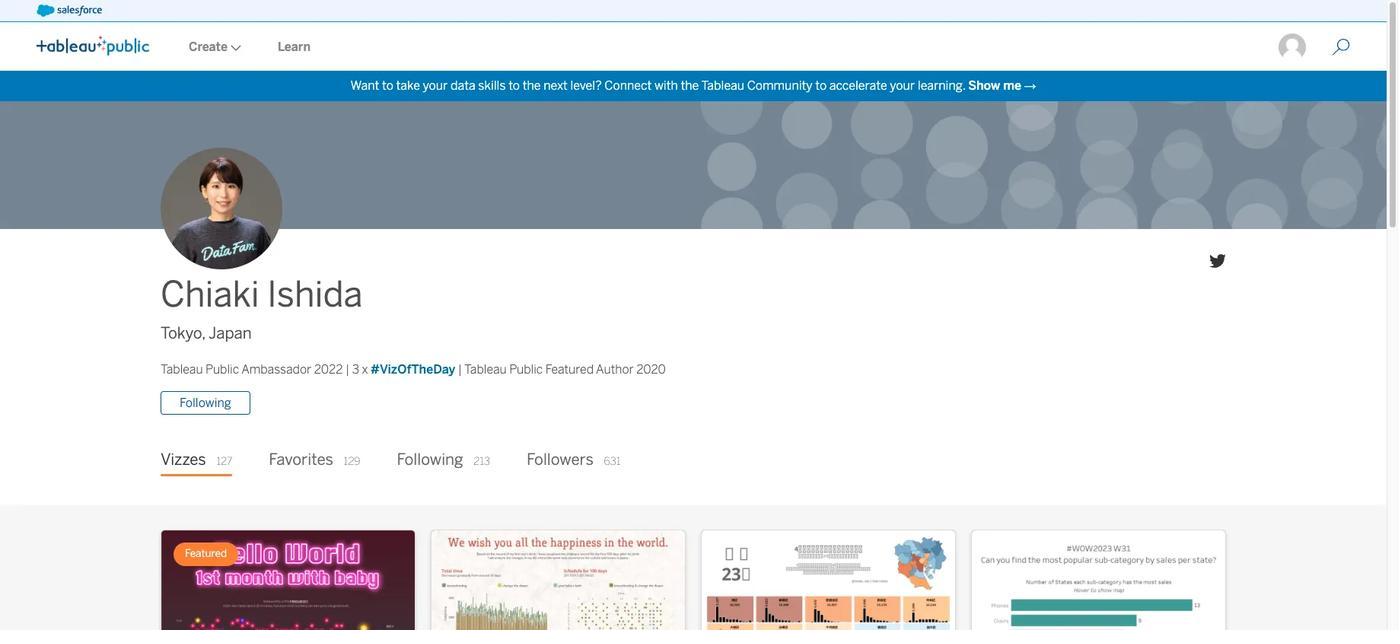 Task type: vqa. For each thing, say whether or not it's contained in the screenshot.
See New And Inspiring Data Visualizations Featured Every Weekday element
no



Task type: locate. For each thing, give the bounding box(es) containing it.
avatar image
[[161, 148, 282, 270]]

2 horizontal spatial tableau
[[702, 78, 745, 93]]

to left accelerate
[[816, 78, 827, 93]]

|
[[346, 363, 350, 377], [458, 363, 462, 377]]

2 public from the left
[[510, 363, 543, 377]]

#vizoftheday
[[371, 363, 456, 377]]

| left 3
[[346, 363, 350, 377]]

ishida
[[267, 274, 363, 316]]

0 horizontal spatial following
[[180, 396, 231, 411]]

2 | from the left
[[458, 363, 462, 377]]

create button
[[171, 24, 260, 71]]

tableau
[[702, 78, 745, 93], [161, 363, 203, 377], [465, 363, 507, 377]]

2 horizontal spatial to
[[816, 78, 827, 93]]

followers
[[527, 451, 594, 469]]

0 horizontal spatial to
[[382, 78, 394, 93]]

take
[[396, 78, 420, 93]]

favorites
[[269, 451, 333, 469]]

go to search image
[[1314, 38, 1369, 56]]

public
[[206, 363, 239, 377], [510, 363, 543, 377]]

0 horizontal spatial your
[[423, 78, 448, 93]]

following up 'vizzes'
[[180, 396, 231, 411]]

2 your from the left
[[890, 78, 915, 93]]

tableau right #vizoftheday
[[465, 363, 507, 377]]

1 horizontal spatial following
[[397, 451, 463, 469]]

tableau down the tokyo,
[[161, 363, 203, 377]]

1 horizontal spatial your
[[890, 78, 915, 93]]

community
[[747, 78, 813, 93]]

3 workbook thumbnail image from the left
[[702, 531, 956, 630]]

your right 'take'
[[423, 78, 448, 93]]

japan
[[209, 324, 252, 343]]

1 the from the left
[[523, 78, 541, 93]]

1 horizontal spatial the
[[681, 78, 699, 93]]

want to take your data skills to the next level? connect with the tableau community to accelerate your learning. show me →
[[351, 78, 1037, 93]]

tableau public ambassador 2022 | 3 x #vizoftheday | tableau public featured author 2020
[[161, 363, 666, 377]]

terry.turtle image
[[1278, 32, 1308, 62]]

1 horizontal spatial featured
[[546, 363, 594, 377]]

tokyo, japan
[[161, 324, 252, 343]]

chiaki ishida
[[161, 274, 363, 316]]

following
[[180, 396, 231, 411], [397, 451, 463, 469]]

1 horizontal spatial tableau
[[465, 363, 507, 377]]

featured
[[546, 363, 594, 377], [185, 548, 227, 561]]

1 horizontal spatial public
[[510, 363, 543, 377]]

learn
[[278, 40, 311, 54]]

0 horizontal spatial |
[[346, 363, 350, 377]]

| right #vizoftheday
[[458, 363, 462, 377]]

data
[[451, 78, 476, 93]]

workbook thumbnail image
[[161, 531, 415, 630], [432, 531, 685, 630], [702, 531, 956, 630], [972, 531, 1226, 630]]

the left next
[[523, 78, 541, 93]]

0 horizontal spatial public
[[206, 363, 239, 377]]

0 horizontal spatial the
[[523, 78, 541, 93]]

author
[[596, 363, 634, 377]]

the
[[523, 78, 541, 93], [681, 78, 699, 93]]

the right with
[[681, 78, 699, 93]]

tableau right with
[[702, 78, 745, 93]]

your left learning.
[[890, 78, 915, 93]]

2 workbook thumbnail image from the left
[[432, 531, 685, 630]]

0 horizontal spatial tableau
[[161, 363, 203, 377]]

salesforce logo image
[[37, 5, 102, 17]]

3 to from the left
[[816, 78, 827, 93]]

to
[[382, 78, 394, 93], [509, 78, 520, 93], [816, 78, 827, 93]]

3
[[352, 363, 359, 377]]

1 | from the left
[[346, 363, 350, 377]]

0 vertical spatial following
[[180, 396, 231, 411]]

1 horizontal spatial to
[[509, 78, 520, 93]]

with
[[655, 78, 678, 93]]

631
[[604, 456, 621, 469]]

following button
[[161, 392, 250, 415]]

1 your from the left
[[423, 78, 448, 93]]

following left '213' at the left bottom
[[397, 451, 463, 469]]

1 workbook thumbnail image from the left
[[161, 531, 415, 630]]

to left 'take'
[[382, 78, 394, 93]]

to right skills
[[509, 78, 520, 93]]

127
[[217, 456, 232, 469]]

your
[[423, 78, 448, 93], [890, 78, 915, 93]]

1 vertical spatial featured
[[185, 548, 227, 561]]

1 horizontal spatial |
[[458, 363, 462, 377]]

→
[[1025, 78, 1037, 93]]



Task type: describe. For each thing, give the bounding box(es) containing it.
1 public from the left
[[206, 363, 239, 377]]

2 to from the left
[[509, 78, 520, 93]]

2020
[[637, 363, 666, 377]]

learn link
[[260, 24, 329, 71]]

following inside button
[[180, 396, 231, 411]]

2 the from the left
[[681, 78, 699, 93]]

1 to from the left
[[382, 78, 394, 93]]

me
[[1004, 78, 1022, 93]]

0 horizontal spatial featured
[[185, 548, 227, 561]]

4 workbook thumbnail image from the left
[[972, 531, 1226, 630]]

want
[[351, 78, 379, 93]]

show
[[969, 78, 1001, 93]]

#vizoftheday link
[[371, 363, 456, 377]]

129
[[344, 456, 360, 469]]

level?
[[571, 78, 602, 93]]

0 vertical spatial featured
[[546, 363, 594, 377]]

next
[[544, 78, 568, 93]]

connect
[[605, 78, 652, 93]]

accelerate
[[830, 78, 888, 93]]

show me link
[[969, 78, 1022, 93]]

ambassador
[[241, 363, 312, 377]]

skills
[[478, 78, 506, 93]]

1 vertical spatial following
[[397, 451, 463, 469]]

tokyo,
[[161, 324, 205, 343]]

vizzes
[[161, 451, 206, 469]]

chiaki
[[161, 274, 259, 316]]

create
[[189, 40, 228, 54]]

x
[[362, 363, 368, 377]]

learning.
[[918, 78, 966, 93]]

213
[[474, 456, 490, 469]]

logo image
[[37, 36, 149, 56]]

2022
[[314, 363, 343, 377]]

twitter.com image
[[1210, 253, 1227, 270]]

featured element
[[174, 543, 238, 566]]



